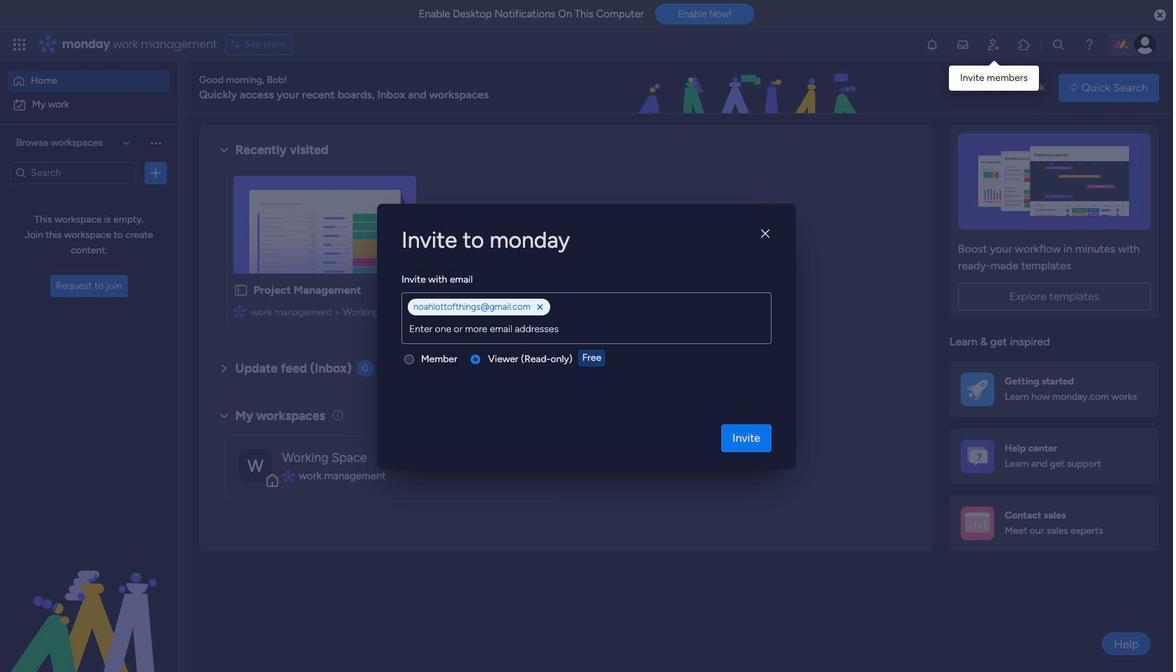 Task type: locate. For each thing, give the bounding box(es) containing it.
1 horizontal spatial component image
[[282, 470, 294, 483]]

component image
[[233, 305, 246, 318], [282, 470, 294, 483]]

v2 user feedback image
[[962, 80, 972, 96]]

notifications image
[[926, 38, 940, 52]]

component image down public board image on the left top of the page
[[233, 305, 246, 318]]

0 vertical spatial component image
[[233, 305, 246, 318]]

1 horizontal spatial lottie animation element
[[555, 61, 948, 115]]

1 option from the top
[[8, 70, 170, 92]]

1 vertical spatial lottie animation element
[[0, 532, 178, 673]]

0 horizontal spatial lottie animation element
[[0, 532, 178, 673]]

lottie animation element
[[555, 61, 948, 115], [0, 532, 178, 673]]

0 horizontal spatial component image
[[233, 305, 246, 318]]

see plans image
[[232, 37, 244, 52]]

option
[[8, 70, 170, 92], [8, 94, 170, 116]]

1 horizontal spatial lottie animation image
[[555, 61, 948, 115]]

Enter one or more email addresses text field
[[405, 316, 769, 344]]

close my workspaces image
[[216, 408, 233, 425]]

workspace image
[[239, 450, 272, 483]]

select product image
[[13, 38, 27, 52]]

1 vertical spatial component image
[[282, 470, 294, 483]]

lottie animation image for leftmost the lottie animation 'element'
[[0, 532, 178, 673]]

lottie animation image for the topmost the lottie animation 'element'
[[555, 61, 948, 115]]

1 vertical spatial option
[[8, 94, 170, 116]]

0 vertical spatial lottie animation image
[[555, 61, 948, 115]]

v2 bolt switch image
[[1070, 80, 1079, 95]]

close recently visited image
[[216, 142, 233, 159]]

0 horizontal spatial lottie animation image
[[0, 532, 178, 673]]

1 vertical spatial lottie animation image
[[0, 532, 178, 673]]

component image right the workspace icon
[[282, 470, 294, 483]]

lottie animation image
[[555, 61, 948, 115], [0, 532, 178, 673]]

contact sales element
[[950, 496, 1160, 552]]

open update feed (inbox) image
[[216, 361, 233, 377]]

0 vertical spatial option
[[8, 70, 170, 92]]



Task type: describe. For each thing, give the bounding box(es) containing it.
0 vertical spatial lottie animation element
[[555, 61, 948, 115]]

invite members image
[[987, 38, 1001, 52]]

search everything image
[[1052, 38, 1066, 52]]

help center element
[[950, 429, 1160, 485]]

public board image
[[233, 283, 249, 298]]

monday marketplace image
[[1018, 38, 1032, 52]]

update feed image
[[956, 38, 970, 52]]

getting started element
[[950, 362, 1160, 417]]

Search in workspace field
[[29, 165, 117, 181]]

close image
[[762, 229, 770, 240]]

2 option from the top
[[8, 94, 170, 116]]

bob builder image
[[1135, 34, 1157, 56]]

remove noahlottofthings@gmail.com image
[[538, 304, 543, 311]]

dapulse close image
[[1155, 8, 1167, 22]]

templates image image
[[963, 133, 1147, 230]]

add to favorites image
[[395, 283, 409, 297]]

help image
[[1083, 38, 1097, 52]]

0 element
[[357, 361, 374, 377]]



Task type: vqa. For each thing, say whether or not it's contained in the screenshot.
the bottommost lottie animation image
yes



